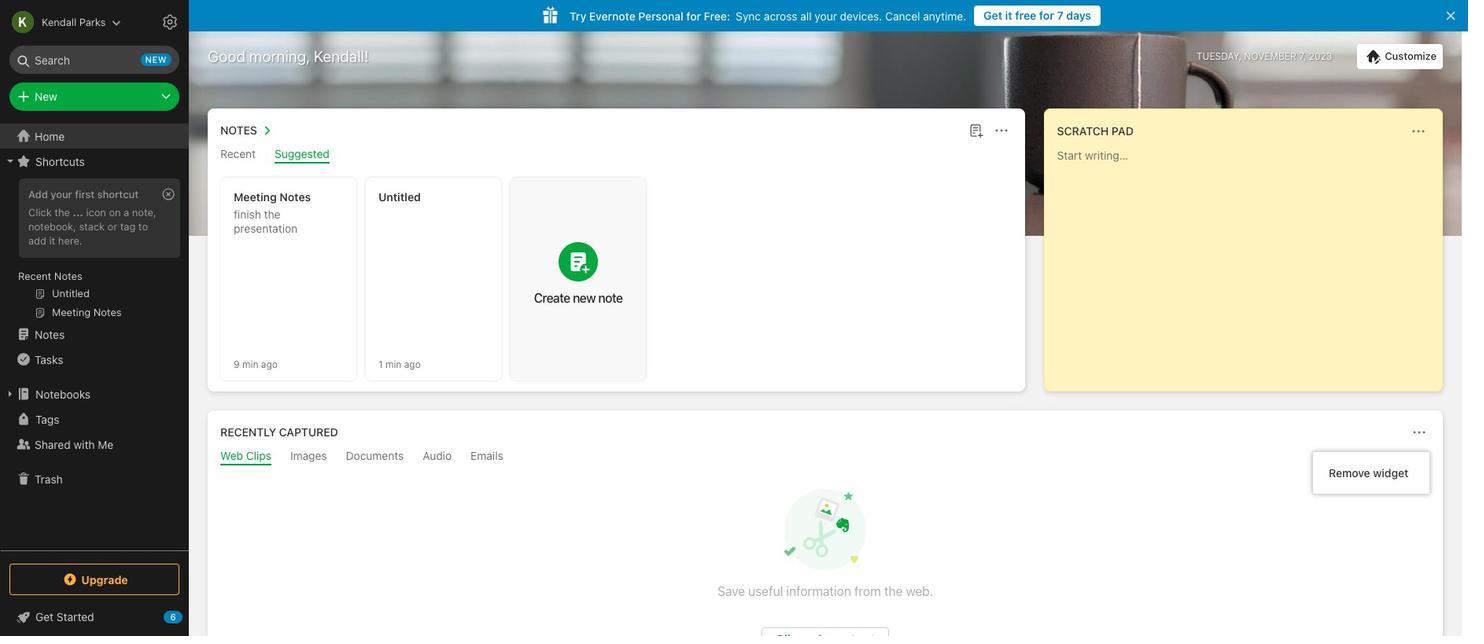 Task type: describe. For each thing, give the bounding box(es) containing it.
0 vertical spatial your
[[815, 9, 837, 22]]

click to collapse image
[[183, 607, 195, 626]]

more actions image
[[1410, 423, 1429, 442]]

try
[[570, 9, 586, 22]]

0 horizontal spatial more actions image
[[992, 121, 1011, 140]]

recent notes
[[18, 270, 82, 282]]

free:
[[704, 9, 730, 22]]

notes down here.
[[54, 270, 82, 282]]

the inside web clips tab panel
[[884, 585, 903, 599]]

trash link
[[0, 467, 188, 492]]

notes button
[[217, 121, 276, 140]]

...
[[73, 206, 83, 219]]

customize
[[1385, 50, 1437, 62]]

click
[[28, 206, 52, 219]]

audio tab
[[423, 449, 452, 466]]

shared with me
[[35, 438, 113, 451]]

create
[[534, 291, 570, 305]]

good morning, kendall!
[[208, 47, 369, 65]]

from
[[854, 585, 881, 599]]

icon on a note, notebook, stack or tag to add it here.
[[28, 206, 156, 247]]

add
[[28, 234, 46, 247]]

it inside the icon on a note, notebook, stack or tag to add it here.
[[49, 234, 55, 247]]

shared with me link
[[0, 432, 188, 457]]

2023
[[1309, 50, 1332, 62]]

captured
[[279, 426, 338, 439]]

recent for recent notes
[[18, 270, 51, 282]]

new inside create new note button
[[573, 291, 596, 305]]

all
[[800, 9, 812, 22]]

new search field
[[20, 46, 172, 74]]

stack
[[79, 220, 105, 233]]

with
[[74, 438, 95, 451]]

personal
[[638, 9, 684, 22]]

good
[[208, 47, 245, 65]]

the inside group
[[55, 206, 70, 219]]

scratch pad
[[1057, 124, 1134, 138]]

across
[[764, 9, 797, 22]]

shortcuts button
[[0, 149, 188, 174]]

presentation
[[234, 222, 298, 235]]

first
[[75, 188, 95, 201]]

new
[[35, 90, 57, 103]]

it inside button
[[1005, 9, 1012, 22]]

emails tab
[[471, 449, 503, 466]]

cancel
[[885, 9, 920, 22]]

trash
[[35, 472, 63, 486]]

a
[[124, 206, 129, 219]]

Search text field
[[20, 46, 168, 74]]

upgrade
[[81, 573, 128, 587]]

Help and Learning task checklist field
[[0, 605, 189, 630]]

expand notebooks image
[[4, 388, 17, 400]]

tags button
[[0, 407, 188, 432]]

scratch pad button
[[1054, 122, 1134, 141]]

recently captured
[[220, 426, 338, 439]]

create new note
[[534, 291, 623, 305]]

1
[[378, 358, 383, 370]]

documents
[[346, 449, 404, 463]]

ago for 1 min ago
[[404, 358, 421, 370]]

meeting
[[234, 190, 277, 204]]

kendall
[[42, 15, 77, 28]]

more actions field for recently captured
[[1408, 422, 1430, 444]]

shortcuts
[[35, 155, 85, 168]]

evernote
[[589, 9, 636, 22]]

note,
[[132, 206, 156, 219]]

new inside search box
[[145, 54, 167, 65]]

9 min ago
[[234, 358, 278, 370]]

recently
[[220, 426, 276, 439]]

free
[[1015, 9, 1036, 22]]

or
[[108, 220, 117, 233]]

more actions image inside 'field'
[[1409, 122, 1428, 141]]

november
[[1244, 50, 1296, 62]]

useful
[[748, 585, 783, 599]]

web clips tab
[[220, 449, 271, 466]]

try evernote personal for free: sync across all your devices. cancel anytime.
[[570, 9, 966, 22]]

on
[[109, 206, 121, 219]]

click the ...
[[28, 206, 83, 219]]

finish
[[234, 208, 261, 221]]

9
[[234, 358, 240, 370]]

min for 1
[[385, 358, 402, 370]]

1 min ago
[[378, 358, 421, 370]]

shared
[[35, 438, 71, 451]]

tag
[[120, 220, 136, 233]]

web clips
[[220, 449, 271, 463]]

the inside meeting notes finish the presentation
[[264, 208, 280, 221]]

notes inside meeting notes finish the presentation
[[280, 190, 311, 204]]

settings image
[[160, 13, 179, 31]]



Task type: locate. For each thing, give the bounding box(es) containing it.
add your first shortcut
[[28, 188, 139, 201]]

recent down the add
[[18, 270, 51, 282]]

6
[[170, 612, 176, 622]]

it left free
[[1005, 9, 1012, 22]]

2 for from the left
[[686, 9, 701, 22]]

get for get started
[[35, 611, 54, 624]]

tasks button
[[0, 347, 188, 372]]

1 vertical spatial it
[[49, 234, 55, 247]]

web.
[[906, 585, 933, 599]]

0 vertical spatial it
[[1005, 9, 1012, 22]]

1 horizontal spatial min
[[385, 358, 402, 370]]

untitled
[[378, 190, 421, 204]]

tab list for notes
[[211, 147, 1022, 164]]

remove widget link
[[1313, 462, 1430, 485]]

note
[[598, 291, 623, 305]]

1 ago from the left
[[261, 358, 278, 370]]

recent for recent
[[220, 147, 256, 160]]

get left "started"
[[35, 611, 54, 624]]

notes inside button
[[220, 124, 257, 137]]

morning,
[[249, 47, 310, 65]]

new left "note"
[[573, 291, 596, 305]]

notes
[[220, 124, 257, 137], [280, 190, 311, 204], [54, 270, 82, 282], [35, 328, 65, 341]]

2 min from the left
[[385, 358, 402, 370]]

new down settings image
[[145, 54, 167, 65]]

0 horizontal spatial ago
[[261, 358, 278, 370]]

clips
[[246, 449, 271, 463]]

documents tab
[[346, 449, 404, 466]]

0 horizontal spatial min
[[242, 358, 258, 370]]

1 horizontal spatial more actions image
[[1409, 122, 1428, 141]]

information
[[786, 585, 851, 599]]

for left free:
[[686, 9, 701, 22]]

notes up the recent tab
[[220, 124, 257, 137]]

2 tab list from the top
[[211, 449, 1440, 466]]

tab list containing web clips
[[211, 449, 1440, 466]]

it down notebook,
[[49, 234, 55, 247]]

0 horizontal spatial for
[[686, 9, 701, 22]]

days
[[1066, 9, 1091, 22]]

get it free for 7 days button
[[974, 6, 1101, 26]]

0 horizontal spatial new
[[145, 54, 167, 65]]

1 horizontal spatial ago
[[404, 358, 421, 370]]

get
[[984, 9, 1002, 22], [35, 611, 54, 624]]

images tab
[[290, 449, 327, 466]]

1 vertical spatial new
[[573, 291, 596, 305]]

recently captured button
[[217, 423, 338, 442]]

for
[[1039, 9, 1054, 22], [686, 9, 701, 22]]

0 horizontal spatial recent
[[18, 270, 51, 282]]

tuesday,
[[1197, 50, 1242, 62]]

create new note button
[[511, 178, 646, 381]]

0 horizontal spatial it
[[49, 234, 55, 247]]

emails
[[471, 449, 503, 463]]

tasks
[[35, 353, 63, 366]]

get for get it free for 7 days
[[984, 9, 1002, 22]]

here.
[[58, 234, 82, 247]]

0 vertical spatial recent
[[220, 147, 256, 160]]

suggested tab
[[275, 147, 329, 164]]

kendall!
[[314, 47, 369, 65]]

1 horizontal spatial it
[[1005, 9, 1012, 22]]

your up click the ...
[[51, 188, 72, 201]]

remove widget
[[1329, 467, 1409, 480]]

ago right 1
[[404, 358, 421, 370]]

the
[[55, 206, 70, 219], [264, 208, 280, 221], [884, 585, 903, 599]]

recent
[[220, 147, 256, 160], [18, 270, 51, 282]]

Account field
[[0, 6, 121, 38]]

Start writing… text field
[[1057, 149, 1441, 378]]

tab list containing recent
[[211, 147, 1022, 164]]

recent down notes button at the top left
[[220, 147, 256, 160]]

scratch
[[1057, 124, 1109, 138]]

1 horizontal spatial get
[[984, 9, 1002, 22]]

remove
[[1329, 467, 1370, 480]]

2 horizontal spatial the
[[884, 585, 903, 599]]

notebooks link
[[0, 382, 188, 407]]

your
[[815, 9, 837, 22], [51, 188, 72, 201]]

get left free
[[984, 9, 1002, 22]]

recent tab
[[220, 147, 256, 164]]

1 min from the left
[[242, 358, 258, 370]]

notes up tasks at the left bottom
[[35, 328, 65, 341]]

notes right meeting
[[280, 190, 311, 204]]

tree containing home
[[0, 124, 189, 550]]

1 horizontal spatial recent
[[220, 147, 256, 160]]

more actions image
[[992, 121, 1011, 140], [1409, 122, 1428, 141]]

1 horizontal spatial the
[[264, 208, 280, 221]]

0 horizontal spatial the
[[55, 206, 70, 219]]

parks
[[79, 15, 106, 28]]

home link
[[0, 124, 189, 149]]

kendall parks
[[42, 15, 106, 28]]

add
[[28, 188, 48, 201]]

tab list for recently captured
[[211, 449, 1440, 466]]

min
[[242, 358, 258, 370], [385, 358, 402, 370]]

group
[[0, 174, 188, 328]]

suggested tab panel
[[208, 164, 1025, 392]]

the right from
[[884, 585, 903, 599]]

for for free:
[[686, 9, 701, 22]]

devices.
[[840, 9, 882, 22]]

notebooks
[[35, 387, 91, 401]]

1 vertical spatial recent
[[18, 270, 51, 282]]

the left ...
[[55, 206, 70, 219]]

new
[[145, 54, 167, 65], [573, 291, 596, 305]]

ago for 9 min ago
[[261, 358, 278, 370]]

tags
[[35, 413, 59, 426]]

widget
[[1373, 467, 1409, 480]]

recent inside "tab list"
[[220, 147, 256, 160]]

images
[[290, 449, 327, 463]]

ago
[[261, 358, 278, 370], [404, 358, 421, 370]]

1 tab list from the top
[[211, 147, 1022, 164]]

min right 1
[[385, 358, 402, 370]]

the up presentation
[[264, 208, 280, 221]]

1 vertical spatial tab list
[[211, 449, 1440, 466]]

More actions field
[[990, 120, 1012, 142], [1408, 120, 1430, 142], [1408, 422, 1430, 444]]

save useful information from the web.
[[718, 585, 933, 599]]

for for 7
[[1039, 9, 1054, 22]]

get inside get it free for 7 days button
[[984, 9, 1002, 22]]

for inside button
[[1039, 9, 1054, 22]]

7,
[[1299, 50, 1306, 62]]

meeting notes finish the presentation
[[234, 190, 311, 235]]

1 for from the left
[[1039, 9, 1054, 22]]

tab list
[[211, 147, 1022, 164], [211, 449, 1440, 466]]

1 vertical spatial your
[[51, 188, 72, 201]]

for left the 7
[[1039, 9, 1054, 22]]

notes link
[[0, 322, 188, 347]]

more actions field for scratch pad
[[1408, 120, 1430, 142]]

me
[[98, 438, 113, 451]]

get started
[[35, 611, 94, 624]]

customize button
[[1357, 44, 1443, 69]]

2 ago from the left
[[404, 358, 421, 370]]

1 horizontal spatial new
[[573, 291, 596, 305]]

pad
[[1112, 124, 1134, 138]]

7
[[1057, 9, 1063, 22]]

1 horizontal spatial your
[[815, 9, 837, 22]]

shortcut
[[97, 188, 139, 201]]

0 vertical spatial new
[[145, 54, 167, 65]]

recent inside group
[[18, 270, 51, 282]]

0 horizontal spatial your
[[51, 188, 72, 201]]

anytime.
[[923, 9, 966, 22]]

get inside help and learning task checklist field
[[35, 611, 54, 624]]

icon
[[86, 206, 106, 219]]

tuesday, november 7, 2023
[[1197, 50, 1332, 62]]

web clips tab panel
[[208, 466, 1443, 636]]

to
[[138, 220, 148, 233]]

save
[[718, 585, 745, 599]]

started
[[57, 611, 94, 624]]

0 vertical spatial tab list
[[211, 147, 1022, 164]]

your inside group
[[51, 188, 72, 201]]

upgrade button
[[9, 564, 179, 596]]

min for 9
[[242, 358, 258, 370]]

1 horizontal spatial for
[[1039, 9, 1054, 22]]

ago right 9
[[261, 358, 278, 370]]

sync
[[736, 9, 761, 22]]

tree
[[0, 124, 189, 550]]

new button
[[9, 83, 179, 111]]

suggested
[[275, 147, 329, 160]]

group containing add your first shortcut
[[0, 174, 188, 328]]

your right 'all'
[[815, 9, 837, 22]]

home
[[35, 129, 65, 143]]

0 vertical spatial get
[[984, 9, 1002, 22]]

min right 9
[[242, 358, 258, 370]]

it
[[1005, 9, 1012, 22], [49, 234, 55, 247]]

1 vertical spatial get
[[35, 611, 54, 624]]

0 horizontal spatial get
[[35, 611, 54, 624]]



Task type: vqa. For each thing, say whether or not it's contained in the screenshot.
"Free:"
yes



